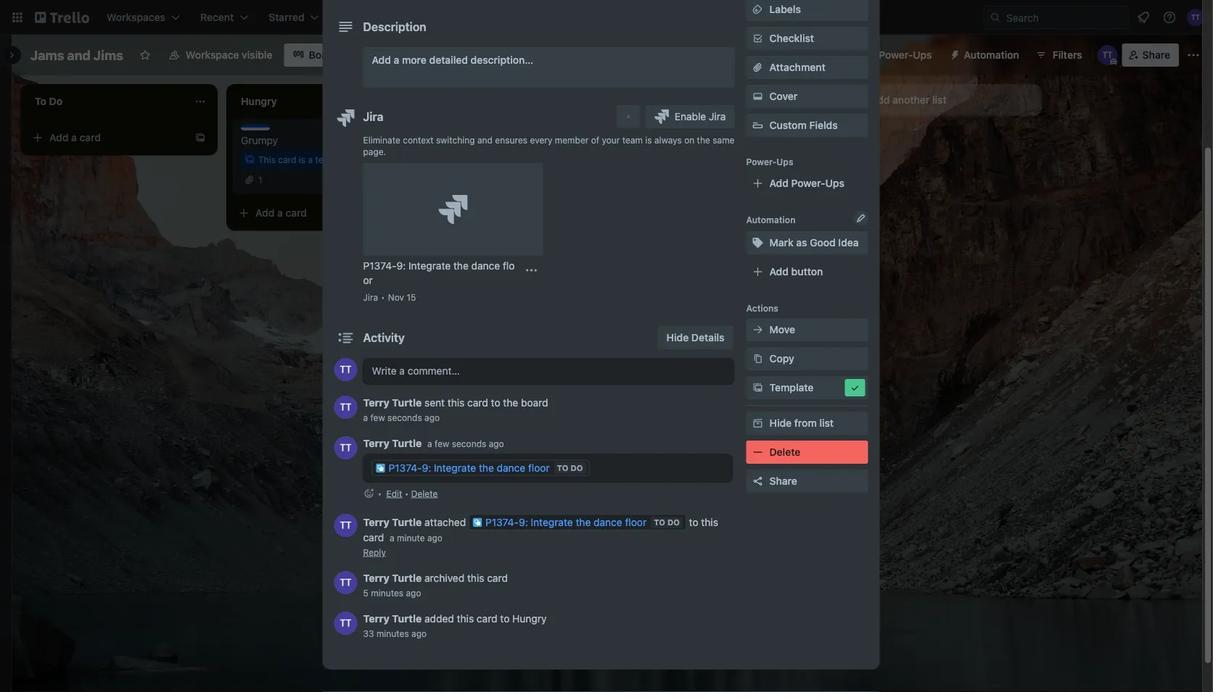 Task type: vqa. For each thing, say whether or not it's contained in the screenshot.
Custom
yes



Task type: locate. For each thing, give the bounding box(es) containing it.
1 vertical spatial a few seconds ago link
[[427, 439, 504, 450]]

few up "terry turtle a few seconds ago"
[[370, 413, 385, 423]]

grumpy
[[241, 135, 278, 147]]

sm image inside checklist 'link'
[[751, 31, 765, 46]]

0 vertical spatial few
[[370, 413, 385, 423]]

1 vertical spatial ups
[[777, 157, 794, 167]]

show menu image
[[1186, 48, 1201, 62]]

1 horizontal spatial create from template… image
[[813, 132, 824, 144]]

a minute ago link
[[390, 534, 443, 544]]

1 horizontal spatial few
[[435, 439, 449, 450]]

0 vertical spatial power-ups
[[879, 49, 932, 61]]

automation button
[[944, 44, 1028, 67]]

1 horizontal spatial seconds
[[452, 439, 486, 450]]

eliminate context switching and ensures every member of your team is always on the same page.
[[363, 135, 735, 157]]

Write a comment text field
[[363, 358, 735, 385]]

0 vertical spatial dance
[[471, 260, 500, 272]]

0 vertical spatial and
[[67, 47, 90, 63]]

0 vertical spatial list
[[932, 94, 947, 106]]

2 vertical spatial integrate
[[531, 517, 573, 529]]

custom
[[770, 119, 807, 131]]

0 vertical spatial floor
[[528, 463, 550, 475]]

9:
[[397, 260, 406, 272], [422, 463, 431, 475], [519, 517, 528, 529]]

this inside terry turtle added this card to hungry 33 minutes ago
[[457, 614, 474, 626]]

0 vertical spatial a few seconds ago link
[[363, 413, 440, 423]]

add a card button for 1st create from template… icon from the right
[[644, 126, 807, 149]]

1 terry from the top
[[363, 397, 390, 409]]

add power-ups link
[[746, 172, 868, 195]]

few down terry turtle sent this card to the board a few seconds ago
[[435, 439, 449, 450]]

turtle inside terry turtle added this card to hungry 33 minutes ago
[[392, 614, 422, 626]]

card inside terry turtle added this card to hungry 33 minutes ago
[[477, 614, 498, 626]]

terry up 33
[[363, 614, 390, 626]]

power-ups down the custom
[[746, 157, 794, 167]]

sm image for hide from list
[[751, 417, 765, 431]]

list right the another
[[932, 94, 947, 106]]

sm image inside mark as good idea 'button'
[[751, 236, 765, 250]]

to inside terry turtle sent this card to the board a few seconds ago
[[491, 397, 500, 409]]

1 horizontal spatial 9:
[[422, 463, 431, 475]]

seconds up "terry turtle a few seconds ago"
[[388, 413, 422, 423]]

the
[[697, 135, 710, 145], [454, 260, 469, 272], [503, 397, 518, 409], [479, 463, 494, 475], [576, 517, 591, 529]]

jira inside button
[[709, 111, 726, 123]]

and left ensures
[[477, 135, 493, 145]]

minutes inside terry turtle archived this card 5 minutes ago
[[371, 588, 404, 599]]

Board name text field
[[23, 44, 131, 67]]

ago down terry turtle sent this card to the board a few seconds ago
[[489, 439, 504, 450]]

1 vertical spatial p1374-9: integrate the dance floor
[[485, 517, 647, 529]]

1 horizontal spatial share button
[[1122, 44, 1179, 67]]

2 horizontal spatial ups
[[913, 49, 932, 61]]

share button down hide from list link
[[746, 470, 868, 493]]

• left 'nov'
[[381, 292, 385, 303]]

0 vertical spatial to
[[491, 397, 500, 409]]

0 vertical spatial delete
[[770, 447, 801, 459]]

ago down 'added'
[[412, 629, 427, 639]]

sm image left hide from list
[[751, 417, 765, 431]]

1 horizontal spatial list
[[932, 94, 947, 106]]

1 vertical spatial delete link
[[411, 489, 438, 499]]

attachment button
[[746, 56, 868, 79]]

1 vertical spatial power-ups
[[746, 157, 794, 167]]

a minute ago
[[390, 534, 443, 544]]

automation up mark
[[746, 215, 796, 225]]

hide from list
[[770, 418, 834, 430]]

share button down 0 notifications icon
[[1122, 44, 1179, 67]]

jams
[[30, 47, 64, 63]]

0 vertical spatial hide
[[667, 332, 689, 344]]

flo
[[503, 260, 515, 272]]

and inside eliminate context switching and ensures every member of your team is always on the same page.
[[477, 135, 493, 145]]

terry inside terry turtle archived this card 5 minutes ago
[[363, 573, 390, 585]]

1 horizontal spatial automation
[[964, 49, 1019, 61]]

template.
[[315, 155, 354, 165]]

sm image inside template button
[[848, 381, 862, 395]]

2 create from template… image from the left
[[813, 132, 824, 144]]

copy
[[770, 353, 794, 365]]

few inside "terry turtle a few seconds ago"
[[435, 439, 449, 450]]

0 vertical spatial to do
[[557, 464, 583, 473]]

move link
[[746, 319, 868, 342]]

1 horizontal spatial delete
[[770, 447, 801, 459]]

1 down this
[[258, 175, 262, 185]]

1 vertical spatial minutes
[[377, 629, 409, 639]]

0 horizontal spatial is
[[299, 155, 306, 165]]

sm image inside copy link
[[751, 352, 765, 366]]

minutes right 33
[[377, 629, 409, 639]]

turtle for attached
[[392, 517, 422, 529]]

switching
[[436, 135, 475, 145]]

jira
[[363, 110, 384, 124], [709, 111, 726, 123], [363, 292, 378, 303]]

to for the
[[491, 397, 500, 409]]

do
[[571, 464, 583, 473], [667, 518, 680, 528]]

0 horizontal spatial share
[[770, 476, 797, 488]]

terry turtle archived this card 5 minutes ago
[[363, 573, 508, 599]]

turtle up "5 minutes ago" link
[[392, 573, 422, 585]]

hide for hide from list
[[770, 418, 792, 430]]

p1374-9: integrate the dance floor
[[389, 463, 550, 475], [485, 517, 647, 529]]

p1374- right attached
[[485, 517, 519, 529]]

a inside terry turtle sent this card to the board a few seconds ago
[[363, 413, 368, 423]]

delete up terry turtle attached
[[411, 489, 438, 499]]

to for hungry
[[500, 614, 510, 626]]

0 horizontal spatial ups
[[777, 157, 794, 167]]

1 horizontal spatial ups
[[825, 177, 845, 189]]

sm image for cover
[[751, 89, 765, 104]]

seconds down terry turtle sent this card to the board a few seconds ago
[[452, 439, 486, 450]]

create from template… image down fields
[[813, 132, 824, 144]]

ups up the another
[[913, 49, 932, 61]]

sm image left mark
[[751, 236, 765, 250]]

edit
[[386, 489, 402, 499]]

automation inside button
[[964, 49, 1019, 61]]

turtle inside terry turtle sent this card to the board a few seconds ago
[[392, 397, 422, 409]]

0 vertical spatial 1
[[399, 155, 403, 165]]

terry inside terry turtle sent this card to the board a few seconds ago
[[363, 397, 390, 409]]

0 horizontal spatial automation
[[746, 215, 796, 225]]

4 sm image from the top
[[751, 381, 765, 395]]

1 vertical spatial is
[[299, 155, 306, 165]]

a few seconds ago link down terry turtle sent this card to the board a few seconds ago
[[427, 439, 504, 450]]

0 vertical spatial seconds
[[388, 413, 422, 423]]

0 vertical spatial share
[[1143, 49, 1170, 61]]

board link
[[284, 44, 346, 67]]

0 vertical spatial delete link
[[746, 441, 868, 464]]

labels link
[[746, 0, 868, 21]]

add a card button
[[26, 126, 189, 149], [438, 126, 601, 149], [644, 126, 807, 149], [232, 202, 395, 225]]

power-ups inside button
[[879, 49, 932, 61]]

power-
[[879, 49, 913, 61], [746, 157, 777, 167], [791, 177, 825, 189]]

sm image inside move link
[[751, 323, 765, 337]]

every
[[530, 135, 553, 145]]

hide details link
[[658, 327, 733, 350]]

dance
[[471, 260, 500, 272], [497, 463, 526, 475], [594, 517, 622, 529]]

sm image left checklist
[[751, 31, 765, 46]]

terry left sent
[[363, 397, 390, 409]]

add button button
[[746, 261, 868, 284]]

delete link
[[746, 441, 868, 464], [411, 489, 438, 499]]

turtle left sent
[[392, 397, 422, 409]]

automation down search icon
[[964, 49, 1019, 61]]

card
[[79, 132, 101, 144], [492, 132, 513, 144], [698, 132, 719, 144], [278, 155, 296, 165], [286, 207, 307, 219], [467, 397, 488, 409], [363, 532, 384, 544], [487, 573, 508, 585], [477, 614, 498, 626]]

reply
[[363, 548, 386, 558]]

a few seconds ago link down sent
[[363, 413, 440, 423]]

1 vertical spatial to
[[654, 518, 665, 528]]

list inside button
[[932, 94, 947, 106]]

0 horizontal spatial power-
[[746, 157, 777, 167]]

terry down add reaction icon
[[363, 517, 390, 529]]

p1374- inside p1374-9: integrate the dance flo or jira • nov 15
[[363, 260, 397, 272]]

0 horizontal spatial to do
[[557, 464, 583, 473]]

this inside terry turtle archived this card 5 minutes ago
[[467, 573, 484, 585]]

detailed
[[429, 54, 468, 66]]

integrate
[[409, 260, 451, 272], [434, 463, 476, 475], [531, 517, 573, 529]]

hide left "details"
[[667, 332, 689, 344]]

jira up same
[[709, 111, 726, 123]]

1 sm image from the top
[[751, 2, 765, 17]]

1 horizontal spatial power-
[[791, 177, 825, 189]]

customize views image
[[353, 48, 368, 62]]

turtle inside terry turtle archived this card 5 minutes ago
[[392, 573, 422, 585]]

always
[[655, 135, 682, 145]]

2 vertical spatial 9:
[[519, 517, 528, 529]]

0 horizontal spatial delete
[[411, 489, 438, 499]]

1
[[399, 155, 403, 165], [258, 175, 262, 185]]

nov
[[388, 292, 404, 303]]

is down grumpy link
[[299, 155, 306, 165]]

delete down hide from list
[[770, 447, 801, 459]]

1 turtle from the top
[[392, 397, 422, 409]]

5 turtle from the top
[[392, 614, 422, 626]]

1 vertical spatial •
[[405, 489, 409, 499]]

power-ups up add another list
[[879, 49, 932, 61]]

sm image inside 'automation' button
[[944, 44, 964, 64]]

power- down the custom fields button
[[791, 177, 825, 189]]

3 turtle from the top
[[392, 517, 422, 529]]

sm image
[[751, 2, 765, 17], [751, 89, 765, 104], [751, 236, 765, 250], [751, 381, 765, 395]]

3 sm image from the top
[[751, 236, 765, 250]]

0 horizontal spatial floor
[[528, 463, 550, 475]]

add inside add another list button
[[871, 94, 890, 106]]

minutes right 5
[[371, 588, 404, 599]]

share left show menu icon
[[1143, 49, 1170, 61]]

sm image inside cover link
[[751, 89, 765, 104]]

mark as good idea button
[[746, 231, 868, 255]]

list for add another list
[[932, 94, 947, 106]]

1 horizontal spatial floor
[[625, 517, 647, 529]]

share down hide from list
[[770, 476, 797, 488]]

turtle up edit • delete
[[392, 438, 422, 450]]

attachment
[[770, 61, 826, 73]]

1 vertical spatial hide
[[770, 418, 792, 430]]

terry inside terry turtle added this card to hungry 33 minutes ago
[[363, 614, 390, 626]]

Search field
[[1001, 7, 1128, 28]]

delete link down hide from list link
[[746, 441, 868, 464]]

terry up 5
[[363, 573, 390, 585]]

terry turtle attached
[[363, 517, 469, 529]]

0 vertical spatial automation
[[964, 49, 1019, 61]]

this inside to this card
[[701, 517, 718, 529]]

jams and jims
[[30, 47, 123, 63]]

1 horizontal spatial share
[[1143, 49, 1170, 61]]

seconds inside terry turtle sent this card to the board a few seconds ago
[[388, 413, 422, 423]]

1 horizontal spatial power-ups
[[879, 49, 932, 61]]

terry for terry turtle archived this card 5 minutes ago
[[363, 573, 390, 585]]

2 turtle from the top
[[392, 438, 422, 450]]

hide from list link
[[746, 412, 868, 435]]

2 horizontal spatial 9:
[[519, 517, 528, 529]]

sm image
[[751, 31, 765, 46], [944, 44, 964, 64], [751, 323, 765, 337], [751, 352, 765, 366], [848, 381, 862, 395], [751, 417, 765, 431], [751, 446, 765, 460]]

0 vertical spatial is
[[645, 135, 652, 145]]

list for hide from list
[[820, 418, 834, 430]]

sm image inside hide from list link
[[751, 417, 765, 431]]

0 vertical spatial power-
[[879, 49, 913, 61]]

1 vertical spatial automation
[[746, 215, 796, 225]]

1 horizontal spatial is
[[645, 135, 652, 145]]

list right the from
[[820, 418, 834, 430]]

terry turtle (terryturtle) image
[[1187, 9, 1205, 26], [334, 514, 357, 538], [334, 572, 357, 595]]

add reaction image
[[363, 487, 375, 501]]

1 vertical spatial terry turtle (terryturtle) image
[[334, 514, 357, 538]]

jira down the or
[[363, 292, 378, 303]]

1 horizontal spatial hide
[[770, 418, 792, 430]]

few inside terry turtle sent this card to the board a few seconds ago
[[370, 413, 385, 423]]

delete link up terry turtle attached
[[411, 489, 438, 499]]

4 turtle from the top
[[392, 573, 422, 585]]

power- up add another list
[[879, 49, 913, 61]]

and inside board name 'text box'
[[67, 47, 90, 63]]

minutes
[[371, 588, 404, 599], [377, 629, 409, 639]]

2 sm image from the top
[[751, 89, 765, 104]]

sm image for template
[[751, 381, 765, 395]]

is right team
[[645, 135, 652, 145]]

sm image down actions
[[751, 323, 765, 337]]

add a card button for second create from template… icon from right
[[438, 126, 601, 149]]

3 terry from the top
[[363, 517, 390, 529]]

1 vertical spatial do
[[667, 518, 680, 528]]

sm image left the 'copy'
[[751, 352, 765, 366]]

to do
[[557, 464, 583, 473], [654, 518, 680, 528]]

floor
[[528, 463, 550, 475], [625, 517, 647, 529]]

this inside terry turtle sent this card to the board a few seconds ago
[[448, 397, 465, 409]]

dance inside p1374-9: integrate the dance flo or jira • nov 15
[[471, 260, 500, 272]]

5 terry from the top
[[363, 614, 390, 626]]

0 vertical spatial integrate
[[409, 260, 451, 272]]

terry for terry turtle sent this card to the board a few seconds ago
[[363, 397, 390, 409]]

sm image inside labels link
[[751, 2, 765, 17]]

same
[[713, 135, 735, 145]]

sm image inside template button
[[751, 381, 765, 395]]

• right edit
[[405, 489, 409, 499]]

1 down context at the left of page
[[399, 155, 403, 165]]

1 vertical spatial seconds
[[452, 439, 486, 450]]

create from template… image
[[607, 132, 618, 144], [813, 132, 824, 144]]

ago inside terry turtle added this card to hungry 33 minutes ago
[[412, 629, 427, 639]]

0 horizontal spatial to
[[557, 464, 569, 473]]

hide left the from
[[770, 418, 792, 430]]

1 horizontal spatial to do
[[654, 518, 680, 528]]

add inside add button button
[[770, 266, 789, 278]]

archived
[[425, 573, 465, 585]]

1 vertical spatial few
[[435, 439, 449, 450]]

1 vertical spatial and
[[477, 135, 493, 145]]

this for sent this card to the board
[[448, 397, 465, 409]]

enable jira button
[[646, 105, 735, 128]]

0 horizontal spatial hide
[[667, 332, 689, 344]]

sm image left cover
[[751, 89, 765, 104]]

idea
[[838, 237, 859, 249]]

0 vertical spatial ups
[[913, 49, 932, 61]]

team
[[622, 135, 643, 145]]

move
[[770, 324, 795, 336]]

page.
[[363, 147, 386, 157]]

ago
[[425, 413, 440, 423], [489, 439, 504, 450], [427, 534, 443, 544], [406, 588, 421, 599], [412, 629, 427, 639]]

sm image down hide from list link
[[751, 446, 765, 460]]

4 terry from the top
[[363, 573, 390, 585]]

ups down fields
[[825, 177, 845, 189]]

0 vertical spatial p1374-
[[363, 260, 397, 272]]

add inside add a more detailed description… link
[[372, 54, 391, 66]]

•
[[381, 292, 385, 303], [405, 489, 409, 499]]

0 vertical spatial do
[[571, 464, 583, 473]]

sm image left template
[[751, 381, 765, 395]]

2 vertical spatial to
[[500, 614, 510, 626]]

a
[[394, 54, 399, 66], [71, 132, 77, 144], [483, 132, 489, 144], [689, 132, 695, 144], [308, 155, 313, 165], [277, 207, 283, 219], [363, 413, 368, 423], [427, 439, 432, 450], [390, 534, 394, 544]]

share
[[1143, 49, 1170, 61], [770, 476, 797, 488]]

0 horizontal spatial seconds
[[388, 413, 422, 423]]

ups up 'add power-ups'
[[777, 157, 794, 167]]

sm image up add another list button
[[944, 44, 964, 64]]

turtle
[[392, 397, 422, 409], [392, 438, 422, 450], [392, 517, 422, 529], [392, 573, 422, 585], [392, 614, 422, 626]]

p1374- up edit • delete
[[389, 463, 422, 475]]

terry turtle (terryturtle) image
[[1098, 45, 1118, 65], [334, 358, 357, 382], [334, 396, 357, 419], [334, 437, 357, 460], [334, 612, 357, 636]]

turtle up minute
[[392, 517, 422, 529]]

0 horizontal spatial share button
[[746, 470, 868, 493]]

1 vertical spatial to do
[[654, 518, 680, 528]]

1 vertical spatial list
[[820, 418, 834, 430]]

list
[[932, 94, 947, 106], [820, 418, 834, 430]]

1 vertical spatial dance
[[497, 463, 526, 475]]

1 vertical spatial share
[[770, 476, 797, 488]]

this
[[448, 397, 465, 409], [701, 517, 718, 529], [467, 573, 484, 585], [457, 614, 474, 626]]

sm image for labels
[[751, 2, 765, 17]]

0 vertical spatial to
[[557, 464, 569, 473]]

1 vertical spatial 9:
[[422, 463, 431, 475]]

power- down the custom
[[746, 157, 777, 167]]

ago inside terry turtle sent this card to the board a few seconds ago
[[425, 413, 440, 423]]

seconds
[[388, 413, 422, 423], [452, 439, 486, 450]]

0 vertical spatial minutes
[[371, 588, 404, 599]]

delete
[[770, 447, 801, 459], [411, 489, 438, 499]]

workspace visible button
[[160, 44, 281, 67]]

1 horizontal spatial delete link
[[746, 441, 868, 464]]

ago down sent
[[425, 413, 440, 423]]

terry turtle a few seconds ago
[[363, 438, 504, 450]]

open information menu image
[[1162, 10, 1177, 25]]

2 horizontal spatial power-
[[879, 49, 913, 61]]

terry up add reaction icon
[[363, 438, 390, 450]]

p1374- up the or
[[363, 260, 397, 272]]

ago down attached
[[427, 534, 443, 544]]

sm image for move
[[751, 323, 765, 337]]

a inside "terry turtle a few seconds ago"
[[427, 439, 432, 450]]

create from template… image right of
[[607, 132, 618, 144]]

ago up '33 minutes ago' link
[[406, 588, 421, 599]]

sent
[[425, 397, 445, 409]]

turtle up '33 minutes ago' link
[[392, 614, 422, 626]]

to inside terry turtle added this card to hungry 33 minutes ago
[[500, 614, 510, 626]]

1 vertical spatial to
[[689, 517, 699, 529]]

sm image left labels
[[751, 2, 765, 17]]

terry turtle (terryturtle) image for attached
[[334, 514, 357, 538]]

and left jims
[[67, 47, 90, 63]]

turtle for added
[[392, 614, 422, 626]]

p1374-
[[363, 260, 397, 272], [389, 463, 422, 475], [485, 517, 519, 529]]

automation
[[964, 49, 1019, 61], [746, 215, 796, 225]]

0 horizontal spatial create from template… image
[[607, 132, 618, 144]]

0 vertical spatial •
[[381, 292, 385, 303]]

2 terry from the top
[[363, 438, 390, 450]]

1 vertical spatial share button
[[746, 470, 868, 493]]

workspace visible
[[186, 49, 272, 61]]

sm image down copy link
[[848, 381, 862, 395]]

is
[[645, 135, 652, 145], [299, 155, 306, 165]]

terry turtle (terryturtle) image for archived this card
[[334, 572, 357, 595]]

ago inside terry turtle archived this card 5 minutes ago
[[406, 588, 421, 599]]

p1374-9: integrate the dance floor image
[[439, 195, 468, 224]]

0 horizontal spatial 9:
[[397, 260, 406, 272]]



Task type: describe. For each thing, give the bounding box(es) containing it.
cover
[[770, 90, 798, 102]]

minute
[[397, 534, 425, 544]]

add another list
[[871, 94, 947, 106]]

enable jira
[[675, 111, 726, 123]]

from
[[794, 418, 817, 430]]

sm image for delete
[[751, 446, 765, 460]]

5
[[363, 588, 369, 599]]

search image
[[990, 12, 1001, 23]]

1 vertical spatial power-
[[746, 157, 777, 167]]

the inside eliminate context switching and ensures every member of your team is always on the same page.
[[697, 135, 710, 145]]

enable
[[675, 111, 706, 123]]

0 vertical spatial terry turtle (terryturtle) image
[[1187, 9, 1205, 26]]

edit link
[[386, 489, 402, 499]]

custom fields button
[[746, 118, 868, 133]]

add inside add power-ups link
[[770, 177, 789, 189]]

add power-ups
[[770, 177, 845, 189]]

33
[[363, 629, 374, 639]]

jira up eliminate
[[363, 110, 384, 124]]

cover link
[[746, 85, 868, 108]]

0 notifications image
[[1135, 9, 1152, 26]]

5 minutes ago link
[[363, 588, 421, 599]]

as
[[796, 237, 807, 249]]

1 vertical spatial delete
[[411, 489, 438, 499]]

0 horizontal spatial delete link
[[411, 489, 438, 499]]

member
[[555, 135, 589, 145]]

good
[[810, 237, 836, 249]]

workspace
[[186, 49, 239, 61]]

0 horizontal spatial power-ups
[[746, 157, 794, 167]]

2 vertical spatial dance
[[594, 517, 622, 529]]

board
[[521, 397, 548, 409]]

2 vertical spatial ups
[[825, 177, 845, 189]]

minutes inside terry turtle added this card to hungry 33 minutes ago
[[377, 629, 409, 639]]

power-ups button
[[850, 44, 941, 67]]

added
[[425, 614, 454, 626]]

description…
[[471, 54, 533, 66]]

power- inside button
[[879, 49, 913, 61]]

details
[[691, 332, 725, 344]]

of
[[591, 135, 599, 145]]

1 horizontal spatial do
[[667, 518, 680, 528]]

terry turtle added this card to hungry 33 minutes ago
[[363, 614, 547, 639]]

this
[[258, 155, 276, 165]]

jims
[[93, 47, 123, 63]]

15
[[407, 292, 416, 303]]

turtle for a
[[392, 438, 422, 450]]

more
[[402, 54, 427, 66]]

attached
[[425, 517, 466, 529]]

1 create from template… image from the left
[[607, 132, 618, 144]]

sm image for checklist
[[751, 31, 765, 46]]

jira inside p1374-9: integrate the dance flo or jira • nov 15
[[363, 292, 378, 303]]

sm image for automation
[[944, 44, 964, 64]]

template
[[770, 382, 814, 394]]

9: inside p1374-9: integrate the dance flo or jira • nov 15
[[397, 260, 406, 272]]

fields
[[809, 119, 838, 131]]

hide for hide details
[[667, 332, 689, 344]]

labels
[[770, 3, 801, 15]]

0 horizontal spatial 1
[[258, 175, 262, 185]]

your
[[602, 135, 620, 145]]

checklist
[[770, 32, 814, 44]]

1 horizontal spatial •
[[405, 489, 409, 499]]

hungry
[[512, 614, 547, 626]]

grumpy link
[[241, 134, 409, 148]]

actions
[[746, 303, 779, 313]]

activity
[[363, 331, 405, 345]]

terry turtle sent this card to the board a few seconds ago
[[363, 397, 548, 423]]

reply link
[[363, 548, 386, 558]]

card inside to this card
[[363, 532, 384, 544]]

turtle for sent
[[392, 397, 422, 409]]

33 minutes ago link
[[363, 629, 427, 639]]

another
[[893, 94, 930, 106]]

to this card
[[363, 517, 718, 544]]

filters button
[[1031, 44, 1087, 67]]

this for added this card to hungry
[[457, 614, 474, 626]]

terry for terry turtle a few seconds ago
[[363, 438, 390, 450]]

switch to… image
[[10, 10, 25, 25]]

terry for terry turtle attached
[[363, 517, 390, 529]]

to inside to this card
[[689, 517, 699, 529]]

on
[[684, 135, 695, 145]]

2 vertical spatial p1374-
[[485, 517, 519, 529]]

terry for terry turtle added this card to hungry 33 minutes ago
[[363, 614, 390, 626]]

create from template… image
[[194, 132, 206, 144]]

mark
[[770, 237, 794, 249]]

custom fields
[[770, 119, 838, 131]]

ago inside "terry turtle a few seconds ago"
[[489, 439, 504, 450]]

is inside eliminate context switching and ensures every member of your team is always on the same page.
[[645, 135, 652, 145]]

filters
[[1053, 49, 1082, 61]]

primary element
[[0, 0, 1213, 35]]

button
[[791, 266, 823, 278]]

add a card button for create from template… image
[[26, 126, 189, 149]]

mark as good idea
[[770, 237, 859, 249]]

1 vertical spatial integrate
[[434, 463, 476, 475]]

2 vertical spatial power-
[[791, 177, 825, 189]]

color: blue, title: none image
[[241, 125, 270, 131]]

star or unstar board image
[[139, 49, 151, 61]]

this for archived this card
[[467, 573, 484, 585]]

visible
[[242, 49, 272, 61]]

• inside p1374-9: integrate the dance flo or jira • nov 15
[[381, 292, 385, 303]]

ensures
[[495, 135, 528, 145]]

checklist link
[[746, 27, 868, 50]]

1 vertical spatial floor
[[625, 517, 647, 529]]

template button
[[746, 377, 868, 400]]

edit • delete
[[386, 489, 438, 499]]

or
[[363, 275, 373, 287]]

the inside terry turtle sent this card to the board a few seconds ago
[[503, 397, 518, 409]]

add button
[[770, 266, 823, 278]]

context
[[403, 135, 434, 145]]

ups inside button
[[913, 49, 932, 61]]

the inside p1374-9: integrate the dance flo or jira • nov 15
[[454, 260, 469, 272]]

add another list button
[[845, 84, 1042, 116]]

seconds inside "terry turtle a few seconds ago"
[[452, 439, 486, 450]]

add a more detailed description… link
[[363, 47, 735, 88]]

eliminate
[[363, 135, 400, 145]]

card inside terry turtle archived this card 5 minutes ago
[[487, 573, 508, 585]]

integrate inside p1374-9: integrate the dance flo or jira • nov 15
[[409, 260, 451, 272]]

0 vertical spatial p1374-9: integrate the dance floor
[[389, 463, 550, 475]]

hide details
[[667, 332, 725, 344]]

turtle for archived
[[392, 573, 422, 585]]

1 horizontal spatial to
[[654, 518, 665, 528]]

1 vertical spatial p1374-
[[389, 463, 422, 475]]

p1374-9: integrate the dance flo or jira • nov 15
[[363, 260, 515, 303]]

copy link
[[746, 348, 868, 371]]

sm image for copy
[[751, 352, 765, 366]]

1 horizontal spatial 1
[[399, 155, 403, 165]]

card inside terry turtle sent this card to the board a few seconds ago
[[467, 397, 488, 409]]



